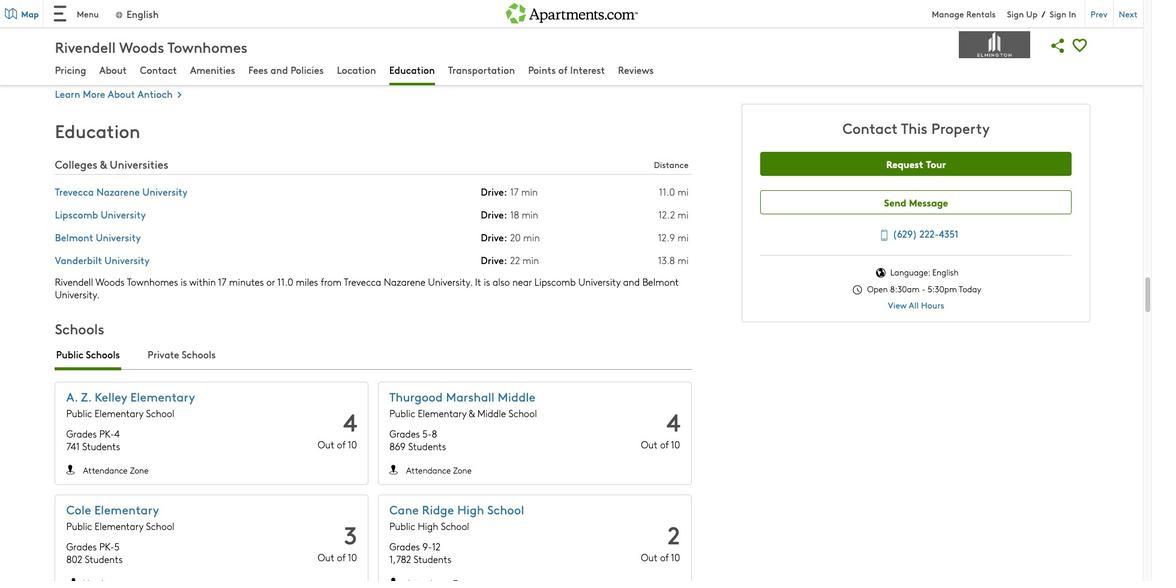 Task type: locate. For each thing, give the bounding box(es) containing it.
antioch inside located next to nashville, some of the history, culture, music, and food spills over into antioch. and trips into nashville -- to visit its iconic music halls, the nashville zoo, and more -- takes just minutes. enjoy the mountainous landscape in the nearby parks, including long hunter state park or antioch park. golf lovers will appreciate mike wine golf academy, and those who enjoy nighttime entertainment will find their place at bailey's sports bar and grille.
[[55, 32, 89, 44]]

1 horizontal spatial 4
[[344, 405, 357, 438]]

contact this property
[[843, 118, 990, 137]]

0 horizontal spatial 11.0
[[277, 276, 293, 288]]

0 horizontal spatial &
[[100, 157, 107, 172]]

about down hollow
[[108, 87, 135, 100]]

townhomes up amenities
[[168, 36, 248, 56]]

schools
[[55, 319, 104, 338], [86, 348, 120, 361], [182, 348, 216, 361]]

4 mi from the top
[[678, 254, 689, 266]]

min inside drive: 20 min
[[524, 231, 540, 244]]

11.0
[[659, 185, 675, 198], [277, 276, 293, 288]]

grades down z.
[[66, 427, 97, 440]]

1 golf from the left
[[115, 32, 133, 44]]

will right 'lovers'
[[162, 32, 176, 44]]

and inside button
[[271, 63, 288, 76]]

some right has
[[178, 66, 201, 79]]

0 horizontal spatial is
[[181, 276, 187, 288]]

12.2 mi
[[659, 208, 689, 221]]

2 4 out of 10 from the left
[[641, 405, 681, 451]]

0 horizontal spatial nashville
[[96, 18, 135, 31]]

1 4 out of 10 from the left
[[318, 405, 357, 451]]

public down thurgood
[[390, 407, 415, 419]]

the left gap
[[470, 66, 485, 79]]

2 pk- from the top
[[99, 540, 114, 553]]

request
[[887, 156, 924, 170]]

halls,
[[55, 18, 77, 31]]

1 pk- from the top
[[99, 427, 114, 440]]

grades for a.
[[66, 427, 97, 440]]

2 mi from the top
[[678, 208, 689, 221]]

0 horizontal spatial the
[[55, 66, 70, 79]]

schools right the 'private'
[[182, 348, 216, 361]]

0 vertical spatial nazarene
[[97, 185, 140, 198]]

sign
[[1008, 8, 1025, 20], [1050, 8, 1067, 20]]

language: english
[[889, 267, 959, 278]]

0 horizontal spatial belmont
[[55, 231, 93, 244]]

nashville up parks, at the left of the page
[[526, 5, 565, 17]]

distance
[[654, 158, 689, 170]]

attendance zone down 8
[[406, 464, 472, 476]]

students inside the grades 9-12 1,782 students
[[414, 553, 452, 565]]

0 vertical spatial antioch
[[55, 32, 89, 44]]

education
[[389, 63, 435, 76], [55, 118, 140, 143]]

0 horizontal spatial trevecca
[[55, 185, 94, 198]]

0 vertical spatial 17
[[510, 185, 519, 198]]

mi up 12.2 mi
[[678, 185, 689, 198]]

min inside the drive: 22 min
[[523, 254, 539, 266]]

prev link
[[1085, 0, 1113, 28]]

1 horizontal spatial trevecca
[[344, 276, 381, 288]]

the
[[55, 66, 70, 79], [470, 66, 485, 79]]

0 vertical spatial pk-
[[99, 427, 114, 440]]

1 horizontal spatial antioch
[[138, 87, 173, 100]]

grades inside grades pk-5 802 students
[[66, 540, 97, 553]]

middle down marshall
[[478, 407, 506, 419]]

cole elementary public elementary school
[[66, 501, 174, 532]]

4 drive: from the top
[[481, 254, 507, 267]]

university for belmont university
[[96, 231, 141, 244]]

3 drive: from the top
[[481, 231, 507, 244]]

& left co. at top
[[570, 66, 576, 79]]

0 vertical spatial middle
[[498, 388, 536, 404]]

grades inside grades 5-8 869 students
[[390, 427, 420, 440]]

or right park
[[679, 18, 688, 31]]

contact left this
[[843, 118, 898, 137]]

zone up cole elementary link
[[130, 464, 149, 476]]

drive: 17 min
[[481, 185, 538, 198]]

0 horizontal spatial contact
[[140, 63, 177, 76]]

1 horizontal spatial zone
[[453, 464, 472, 476]]

0 horizontal spatial attendance
[[83, 464, 128, 476]]

2 rivendell from the top
[[55, 276, 93, 288]]

mi right 13.8
[[678, 254, 689, 266]]

12.2
[[659, 208, 675, 221]]

4351
[[939, 227, 959, 240]]

attendance
[[83, 464, 128, 476], [406, 464, 451, 476]]

min for vanderbilt university
[[523, 254, 539, 266]]

thurgood marshall middle link
[[390, 388, 536, 404]]

1 vertical spatial trevecca
[[344, 276, 381, 288]]

entertainment
[[477, 32, 540, 44]]

1 horizontal spatial 11.0
[[659, 185, 675, 198]]

1 horizontal spatial 4 out of 10
[[641, 405, 681, 451]]

17 up 18
[[510, 185, 519, 198]]

rivendell woods townhomes
[[55, 36, 248, 56]]

1 vertical spatial rivendell
[[55, 276, 93, 288]]

0 horizontal spatial high
[[418, 520, 439, 532]]

bailey's
[[638, 32, 670, 44]]

mi
[[678, 185, 689, 198], [678, 208, 689, 221], [678, 231, 689, 244], [678, 254, 689, 266]]

to right next
[[114, 5, 123, 17]]

10 inside 3 out of 10
[[348, 551, 357, 564]]

students for marshall
[[408, 440, 446, 452]]

1 to from the left
[[114, 5, 123, 17]]

1 rivendell from the top
[[55, 36, 116, 56]]

1 vertical spatial or
[[267, 276, 275, 288]]

open 8:30am - 5:30pm today
[[865, 283, 982, 295]]

1 vertical spatial including
[[429, 66, 468, 79]]

1 horizontal spatial university.
[[428, 276, 473, 288]]

school inside a. z. kelley elementary public elementary school
[[146, 407, 174, 419]]

grades for thurgood
[[390, 427, 420, 440]]

woods inside rivendell woods townhomes is within 17 minutes or 11.0 miles from trevecca nazarene university. it is also near lipscomb university and belmont university.
[[95, 276, 125, 288]]

next link
[[1113, 0, 1144, 28]]

public down z.
[[66, 407, 92, 419]]

high down ridge
[[418, 520, 439, 532]]

attendance down grades 5-8 869 students
[[406, 464, 451, 476]]

0 vertical spatial some
[[169, 5, 192, 17]]

state
[[632, 18, 655, 31]]

about
[[99, 63, 127, 76], [108, 87, 135, 100]]

grades
[[66, 427, 97, 440], [390, 427, 420, 440], [66, 540, 97, 553], [390, 540, 420, 553]]

just
[[239, 18, 255, 31]]

golf down minutes.
[[274, 32, 292, 44]]

drive: for vanderbilt university
[[481, 254, 507, 267]]

1 mi from the top
[[678, 185, 689, 198]]

zone up cane ridge high school link on the left bottom of page
[[453, 464, 472, 476]]

1 horizontal spatial sign
[[1050, 8, 1067, 20]]

2 sign from the left
[[1050, 8, 1067, 20]]

1 vertical spatial about
[[108, 87, 135, 100]]

1,782
[[390, 553, 411, 565]]

1 horizontal spatial contact
[[843, 118, 898, 137]]

zone for elementary
[[130, 464, 149, 476]]

golf
[[115, 32, 133, 44], [274, 32, 292, 44]]

culture,
[[257, 5, 289, 17]]

into up parks, at the left of the page
[[507, 5, 524, 17]]

english up 5:30pm
[[933, 267, 959, 278]]

drive: up drive: 18 min
[[481, 185, 507, 198]]

universities
[[110, 157, 168, 172]]

elementary up 5 on the bottom left of page
[[94, 501, 159, 517]]

1 vertical spatial education
[[55, 118, 140, 143]]

1 horizontal spatial the
[[470, 66, 485, 79]]

some
[[169, 5, 192, 17], [178, 66, 201, 79]]

1 drive: from the top
[[481, 185, 507, 198]]

0 horizontal spatial 4
[[114, 427, 120, 440]]

1 horizontal spatial lipscomb
[[535, 276, 576, 288]]

including down nighttime
[[429, 66, 468, 79]]

park
[[657, 18, 676, 31]]

0 vertical spatial &
[[570, 66, 576, 79]]

0 vertical spatial including
[[534, 18, 573, 31]]

1 zone from the left
[[130, 464, 149, 476]]

& right colleges
[[100, 157, 107, 172]]

drive: for trevecca nazarene university
[[481, 185, 507, 198]]

nashville down next
[[96, 18, 135, 31]]

attendance zone
[[83, 464, 149, 476], [406, 464, 472, 476]]

woods down zoo,
[[119, 36, 164, 56]]

1 vertical spatial nazarene
[[384, 276, 426, 288]]

(629)
[[893, 227, 918, 240]]

lipscomb
[[55, 208, 98, 221], [535, 276, 576, 288]]

out for thurgood marshall middle
[[641, 438, 658, 451]]

out for cane ridge high school
[[641, 551, 658, 564]]

out inside 3 out of 10
[[318, 551, 335, 564]]

zoo,
[[138, 18, 156, 31]]

0 vertical spatial townhomes
[[168, 36, 248, 56]]

antioch down mall
[[138, 87, 173, 100]]

students inside grades pk-5 802 students
[[85, 553, 123, 565]]

1 horizontal spatial including
[[534, 18, 573, 31]]

2 attendance zone from the left
[[406, 464, 472, 476]]

1 vertical spatial pk-
[[99, 540, 114, 553]]

or
[[679, 18, 688, 31], [267, 276, 275, 288]]

2 horizontal spatial 4
[[667, 405, 681, 438]]

rivendell for rivendell woods townhomes
[[55, 36, 116, 56]]

mi right the 12.9
[[678, 231, 689, 244]]

grades left 5-
[[390, 427, 420, 440]]

middle right marshall
[[498, 388, 536, 404]]

students right 741
[[82, 440, 120, 452]]

1 vertical spatial townhomes
[[127, 276, 178, 288]]

public
[[56, 348, 84, 361], [66, 407, 92, 419], [390, 407, 415, 419], [66, 520, 92, 532], [390, 520, 415, 532]]

mike
[[228, 32, 247, 44]]

grades left 5 on the bottom left of page
[[66, 540, 97, 553]]

out inside 2 out of 10
[[641, 551, 658, 564]]

university for vanderbilt university
[[104, 254, 150, 267]]

attendance down grades pk-4 741 students
[[83, 464, 128, 476]]

min for trevecca nazarene university
[[522, 185, 538, 198]]

rivendell woods townhomes is within 17 minutes or 11.0 miles from trevecca nazarene university. it is also near lipscomb university and belmont university.
[[55, 276, 679, 301]]

drive: for lipscomb university
[[481, 208, 507, 221]]

17 inside drive: 17 min
[[510, 185, 519, 198]]

& down marshall
[[469, 407, 475, 419]]

1 horizontal spatial is
[[484, 276, 490, 288]]

-
[[567, 5, 571, 17], [571, 5, 575, 17], [203, 18, 207, 31], [207, 18, 211, 31], [922, 283, 926, 295]]

into up landscape
[[408, 5, 424, 17]]

1 vertical spatial woods
[[95, 276, 125, 288]]

min right 22
[[523, 254, 539, 266]]

elementary up 8
[[418, 407, 467, 419]]

1 horizontal spatial nazarene
[[384, 276, 426, 288]]

or inside rivendell woods townhomes is within 17 minutes or 11.0 miles from trevecca nazarene university. it is also near lipscomb university and belmont university.
[[267, 276, 275, 288]]

located next to nashville, some of the history, culture, music, and food spills over into antioch. and trips into nashville -- to visit its iconic music halls, the nashville zoo, and more -- takes just minutes. enjoy the mountainous landscape in the nearby parks, including long hunter state park or antioch park. golf lovers will appreciate mike wine golf academy, and those who enjoy nighttime entertainment will find their place at bailey's sports bar and grille.
[[55, 5, 688, 58]]

1 sign from the left
[[1008, 8, 1025, 20]]

the hickory hollow mall has some of today's most well-known clothing apparel stores, including the gap and new york & co.
[[55, 66, 593, 79]]

about up learn more about antioch
[[99, 63, 127, 76]]

belmont up vanderbilt
[[55, 231, 93, 244]]

1 into from the left
[[408, 5, 424, 17]]

0 horizontal spatial education
[[55, 118, 140, 143]]

the
[[206, 5, 221, 17], [79, 18, 94, 31], [323, 18, 337, 31], [456, 18, 471, 31]]

1 vertical spatial 11.0
[[277, 276, 293, 288]]

drive: left the 20
[[481, 231, 507, 244]]

grades left 9- on the left of the page
[[390, 540, 420, 553]]

pk- inside grades pk-5 802 students
[[99, 540, 114, 553]]

9-
[[423, 540, 432, 553]]

attendance zone down grades pk-4 741 students
[[83, 464, 149, 476]]

3 mi from the top
[[678, 231, 689, 244]]

co.
[[578, 66, 593, 79]]

attendance for public
[[406, 464, 451, 476]]

to up "long"
[[578, 5, 587, 17]]

students for ridge
[[414, 553, 452, 565]]

nighttime
[[431, 32, 474, 44]]

1 horizontal spatial to
[[578, 5, 587, 17]]

1 the from the left
[[55, 66, 70, 79]]

11.0 left "miles"
[[277, 276, 293, 288]]

the down located
[[79, 18, 94, 31]]

students right the 869
[[408, 440, 446, 452]]

mi for lipscomb university
[[678, 208, 689, 221]]

0 vertical spatial or
[[679, 18, 688, 31]]

high right ridge
[[457, 501, 484, 517]]

drive: 18 min
[[481, 208, 539, 221]]

2 into from the left
[[507, 5, 524, 17]]

11.0 mi
[[659, 185, 689, 198]]

10 for thurgood marshall middle
[[671, 438, 681, 451]]

students right 802
[[85, 553, 123, 565]]

trevecca nazarene university
[[55, 185, 188, 198]]

rivendell for rivendell woods townhomes is within 17 minutes or 11.0 miles from trevecca nazarene university. it is also near lipscomb university and belmont university.
[[55, 276, 93, 288]]

pk- for 3
[[99, 540, 114, 553]]

apparel
[[363, 66, 396, 79]]

it
[[475, 276, 481, 288]]

trevecca down colleges
[[55, 185, 94, 198]]

17 right within
[[218, 276, 227, 288]]

2 is from the left
[[484, 276, 490, 288]]

0 vertical spatial about
[[99, 63, 127, 76]]

some inside located next to nashville, some of the history, culture, music, and food spills over into antioch. and trips into nashville -- to visit its iconic music halls, the nashville zoo, and more -- takes just minutes. enjoy the mountainous landscape in the nearby parks, including long hunter state park or antioch park. golf lovers will appreciate mike wine golf academy, and those who enjoy nighttime entertainment will find their place at bailey's sports bar and grille.
[[169, 5, 192, 17]]

antioch
[[55, 32, 89, 44], [138, 87, 173, 100]]

is left within
[[181, 276, 187, 288]]

0 horizontal spatial including
[[429, 66, 468, 79]]

0 horizontal spatial to
[[114, 5, 123, 17]]

2 vertical spatial &
[[469, 407, 475, 419]]

students right 1,782
[[414, 553, 452, 565]]

1 vertical spatial nashville
[[96, 18, 135, 31]]

or right minutes
[[267, 276, 275, 288]]

from
[[321, 276, 342, 288]]

students for z.
[[82, 440, 120, 452]]

schools inside public schools link
[[86, 348, 120, 361]]

1 vertical spatial 17
[[218, 276, 227, 288]]

grades inside grades pk-4 741 students
[[66, 427, 97, 440]]

nazarene
[[97, 185, 140, 198], [384, 276, 426, 288]]

golf up grille.
[[115, 32, 133, 44]]

public up the a.
[[56, 348, 84, 361]]

1 horizontal spatial english
[[933, 267, 959, 278]]

townhomes left within
[[127, 276, 178, 288]]

1 horizontal spatial high
[[457, 501, 484, 517]]

1 horizontal spatial education
[[389, 63, 435, 76]]

0 vertical spatial nashville
[[526, 5, 565, 17]]

contact
[[140, 63, 177, 76], [843, 118, 898, 137]]

public down cole
[[66, 520, 92, 532]]

drive: left 22
[[481, 254, 507, 267]]

4 out of 10 for thurgood marshall middle
[[641, 405, 681, 451]]

1 attendance from the left
[[83, 464, 128, 476]]

min right the 20
[[524, 231, 540, 244]]

mi for belmont university
[[678, 231, 689, 244]]

0 horizontal spatial golf
[[115, 32, 133, 44]]

1 horizontal spatial will
[[542, 32, 556, 44]]

1 horizontal spatial attendance zone
[[406, 464, 472, 476]]

1 horizontal spatial belmont
[[643, 276, 679, 288]]

next
[[92, 5, 111, 17]]

1 horizontal spatial nashville
[[526, 5, 565, 17]]

spills
[[364, 5, 384, 17]]

mi right 12.2
[[678, 208, 689, 221]]

of inside located next to nashville, some of the history, culture, music, and food spills over into antioch. and trips into nashville -- to visit its iconic music halls, the nashville zoo, and more -- takes just minutes. enjoy the mountainous landscape in the nearby parks, including long hunter state park or antioch park. golf lovers will appreciate mike wine golf academy, and those who enjoy nighttime entertainment will find their place at bailey's sports bar and grille.
[[195, 5, 204, 17]]

0 vertical spatial contact
[[140, 63, 177, 76]]

10 inside 2 out of 10
[[671, 551, 681, 564]]

2 the from the left
[[470, 66, 485, 79]]

1 horizontal spatial golf
[[274, 32, 292, 44]]

townhomes inside rivendell woods townhomes is within 17 minutes or 11.0 miles from trevecca nazarene university. it is also near lipscomb university and belmont university.
[[127, 276, 178, 288]]

takes
[[214, 18, 237, 31]]

townhomes
[[168, 36, 248, 56], [127, 276, 178, 288]]

0 horizontal spatial 4 out of 10
[[318, 405, 357, 451]]

their
[[578, 32, 598, 44]]

min for lipscomb university
[[522, 208, 539, 221]]

1 vertical spatial antioch
[[138, 87, 173, 100]]

grades for cole
[[66, 540, 97, 553]]

the up learn in the top left of the page
[[55, 66, 70, 79]]

0 horizontal spatial antioch
[[55, 32, 89, 44]]

1 horizontal spatial &
[[469, 407, 475, 419]]

high
[[457, 501, 484, 517], [418, 520, 439, 532]]

woods for rivendell woods townhomes
[[119, 36, 164, 56]]

trips
[[485, 5, 504, 17]]

1 attendance zone from the left
[[83, 464, 149, 476]]

elementary down cole elementary link
[[95, 520, 144, 532]]

sign left in
[[1050, 8, 1067, 20]]

is right it
[[484, 276, 490, 288]]

1 vertical spatial belmont
[[643, 276, 679, 288]]

message
[[909, 195, 949, 209]]

1 horizontal spatial into
[[507, 5, 524, 17]]

belmont university
[[55, 231, 141, 244]]

2 drive: from the top
[[481, 208, 507, 221]]

belmont down 13.8
[[643, 276, 679, 288]]

cole elementary link
[[66, 501, 159, 517]]

townhomes for rivendell woods townhomes is within 17 minutes or 11.0 miles from trevecca nazarene university. it is also near lipscomb university and belmont university.
[[127, 276, 178, 288]]

amenities
[[190, 63, 235, 76]]

drive: left 18
[[481, 208, 507, 221]]

0 horizontal spatial or
[[267, 276, 275, 288]]

12.9 mi
[[658, 231, 689, 244]]

lipscomb up belmont university
[[55, 208, 98, 221]]

education down enjoy
[[389, 63, 435, 76]]

hours
[[922, 299, 945, 311]]

0 horizontal spatial zone
[[130, 464, 149, 476]]

2 to from the left
[[578, 5, 587, 17]]

rivendell up the hickory
[[55, 36, 116, 56]]

pk- down the cole elementary public elementary school
[[99, 540, 114, 553]]

min inside drive: 18 min
[[522, 208, 539, 221]]

sign left up
[[1008, 8, 1025, 20]]

map
[[21, 8, 39, 20]]

including up find
[[534, 18, 573, 31]]

elementary inside thurgood marshall middle public elementary & middle school
[[418, 407, 467, 419]]

min for belmont university
[[524, 231, 540, 244]]

min up drive: 18 min
[[522, 185, 538, 198]]

1 horizontal spatial or
[[679, 18, 688, 31]]

pk- inside grades pk-4 741 students
[[99, 427, 114, 440]]

known
[[294, 66, 323, 79]]

0 vertical spatial english
[[127, 7, 159, 20]]

stores,
[[398, 66, 426, 79]]

school inside the cole elementary public elementary school
[[146, 520, 174, 532]]

min inside drive: 17 min
[[522, 185, 538, 198]]

university. left it
[[428, 276, 473, 288]]

1 horizontal spatial attendance
[[406, 464, 451, 476]]

schools up kelley in the left bottom of the page
[[86, 348, 120, 361]]

0 horizontal spatial will
[[162, 32, 176, 44]]

trevecca right from
[[344, 276, 381, 288]]

public down cane
[[390, 520, 415, 532]]

0 horizontal spatial 17
[[218, 276, 227, 288]]

1 vertical spatial contact
[[843, 118, 898, 137]]

2 golf from the left
[[274, 32, 292, 44]]

0 vertical spatial rivendell
[[55, 36, 116, 56]]

within
[[189, 276, 216, 288]]

antioch up sports
[[55, 32, 89, 44]]

students inside grades pk-4 741 students
[[82, 440, 120, 452]]

music
[[649, 5, 675, 17]]

grades inside the grades 9-12 1,782 students
[[390, 540, 420, 553]]

1 vertical spatial high
[[418, 520, 439, 532]]

pk- right 741
[[99, 427, 114, 440]]

1 vertical spatial lipscomb
[[535, 276, 576, 288]]

lipscomb right near
[[535, 276, 576, 288]]

mi for trevecca nazarene university
[[678, 185, 689, 198]]

woods down vanderbilt university
[[95, 276, 125, 288]]

0 horizontal spatial lipscomb
[[55, 208, 98, 221]]

contact down rivendell woods townhomes
[[140, 63, 177, 76]]

0 vertical spatial 11.0
[[659, 185, 675, 198]]

0 vertical spatial high
[[457, 501, 484, 517]]

2 attendance from the left
[[406, 464, 451, 476]]

0 vertical spatial woods
[[119, 36, 164, 56]]

2 horizontal spatial &
[[570, 66, 576, 79]]

2 will from the left
[[542, 32, 556, 44]]

will left find
[[542, 32, 556, 44]]

0 horizontal spatial nazarene
[[97, 185, 140, 198]]

11.0 inside rivendell woods townhomes is within 17 minutes or 11.0 miles from trevecca nazarene university. it is also near lipscomb university and belmont university.
[[277, 276, 293, 288]]

and
[[465, 5, 483, 17]]

0 horizontal spatial sign
[[1008, 8, 1025, 20]]

some up more
[[169, 5, 192, 17]]

11.0 up 12.2
[[659, 185, 675, 198]]

1 vertical spatial middle
[[478, 407, 506, 419]]

students inside grades 5-8 869 students
[[408, 440, 446, 452]]

min right 18
[[522, 208, 539, 221]]

2 zone from the left
[[453, 464, 472, 476]]

rivendell inside rivendell woods townhomes is within 17 minutes or 11.0 miles from trevecca nazarene university. it is also near lipscomb university and belmont university.
[[55, 276, 93, 288]]

pk-
[[99, 427, 114, 440], [99, 540, 114, 553]]

miles
[[296, 276, 318, 288]]

0 horizontal spatial attendance zone
[[83, 464, 149, 476]]

english up 'lovers'
[[127, 7, 159, 20]]

elementary down the 'private'
[[130, 388, 195, 404]]

university. down vanderbilt
[[55, 288, 100, 301]]



Task type: vqa. For each thing, say whether or not it's contained in the screenshot.
Students for Elementary
yes



Task type: describe. For each thing, give the bounding box(es) containing it.
vanderbilt
[[55, 254, 102, 267]]

cane ridge high school link
[[390, 501, 525, 517]]

place
[[600, 32, 624, 44]]

attendance zone for public
[[406, 464, 472, 476]]

kelley
[[95, 388, 127, 404]]

university inside rivendell woods townhomes is within 17 minutes or 11.0 miles from trevecca nazarene university. it is also near lipscomb university and belmont university.
[[579, 276, 621, 288]]

pk- for 4
[[99, 427, 114, 440]]

grades 5-8 869 students
[[390, 427, 446, 452]]

& inside thurgood marshall middle public elementary & middle school
[[469, 407, 475, 419]]

(629) 222-4351
[[893, 227, 959, 240]]

fees and policies button
[[249, 63, 324, 79]]

woods for rivendell woods townhomes is within 17 minutes or 11.0 miles from trevecca nazarene university. it is also near lipscomb university and belmont university.
[[95, 276, 125, 288]]

4 inside grades pk-4 741 students
[[114, 427, 120, 440]]

property management company logo image
[[959, 31, 1031, 58]]

13.8
[[658, 254, 675, 266]]

drive: for belmont university
[[481, 231, 507, 244]]

nazarene inside rivendell woods townhomes is within 17 minutes or 11.0 miles from trevecca nazarene university. it is also near lipscomb university and belmont university.
[[384, 276, 426, 288]]

4 for thurgood marshall middle
[[667, 405, 681, 438]]

contact button
[[140, 63, 177, 79]]

contact for contact this property
[[843, 118, 898, 137]]

of inside button
[[559, 63, 568, 76]]

hunter
[[599, 18, 630, 31]]

10 for cole elementary
[[348, 551, 357, 564]]

more
[[83, 87, 105, 100]]

manage
[[932, 8, 965, 20]]

grades for cane
[[390, 540, 420, 553]]

today
[[959, 283, 982, 295]]

elementary down kelley in the left bottom of the page
[[95, 407, 144, 419]]

thurgood marshall middle public elementary & middle school
[[390, 388, 537, 419]]

4 out of 10 for a. z. kelley elementary
[[318, 405, 357, 451]]

clothing
[[325, 66, 360, 79]]

next
[[1119, 8, 1138, 20]]

points
[[528, 63, 556, 76]]

0 horizontal spatial university.
[[55, 288, 100, 301]]

also
[[493, 276, 510, 288]]

vanderbilt university
[[55, 254, 150, 267]]

enjoy
[[406, 32, 429, 44]]

3 out of 10
[[318, 518, 357, 564]]

park.
[[91, 32, 112, 44]]

belmont inside rivendell woods townhomes is within 17 minutes or 11.0 miles from trevecca nazarene university. it is also near lipscomb university and belmont university.
[[643, 276, 679, 288]]

schools for public
[[86, 348, 120, 361]]

visit
[[589, 5, 606, 17]]

the up takes
[[206, 5, 221, 17]]

who
[[385, 32, 403, 44]]

1 vertical spatial english
[[933, 267, 959, 278]]

out for cole elementary
[[318, 551, 335, 564]]

out for a. z. kelley elementary
[[318, 438, 335, 451]]

transportation button
[[448, 63, 515, 79]]

about button
[[99, 63, 127, 79]]

0 vertical spatial trevecca
[[55, 185, 94, 198]]

2
[[668, 518, 681, 551]]

of inside 2 out of 10
[[660, 551, 669, 564]]

1 is from the left
[[181, 276, 187, 288]]

share listing image
[[1048, 35, 1069, 56]]

/
[[1042, 8, 1046, 20]]

find
[[559, 32, 575, 44]]

all
[[909, 299, 919, 311]]

up
[[1027, 8, 1038, 20]]

public inside the cane ridge high school public high school
[[390, 520, 415, 532]]

colleges
[[55, 157, 98, 172]]

private
[[148, 348, 179, 361]]

drive: 22 min
[[481, 254, 539, 267]]

schools for private
[[182, 348, 216, 361]]

nearby
[[473, 18, 503, 31]]

university for lipscomb university
[[101, 208, 146, 221]]

reviews button
[[618, 63, 654, 79]]

the up academy,
[[323, 18, 337, 31]]

10 for a. z. kelley elementary
[[348, 438, 357, 451]]

0 vertical spatial education
[[389, 63, 435, 76]]

attendance zone for elementary
[[83, 464, 149, 476]]

lipscomb inside rivendell woods townhomes is within 17 minutes or 11.0 miles from trevecca nazarene university. it is also near lipscomb university and belmont university.
[[535, 276, 576, 288]]

mountainous
[[340, 18, 397, 31]]

cole
[[66, 501, 91, 517]]

at
[[626, 32, 636, 44]]

of inside 3 out of 10
[[337, 551, 346, 564]]

request tour button
[[761, 152, 1072, 176]]

17 inside rivendell woods townhomes is within 17 minutes or 11.0 miles from trevecca nazarene university. it is also near lipscomb university and belmont university.
[[218, 276, 227, 288]]

pricing
[[55, 63, 86, 76]]

public inside a. z. kelley elementary public elementary school
[[66, 407, 92, 419]]

public inside thurgood marshall middle public elementary & middle school
[[390, 407, 415, 419]]

location
[[337, 63, 376, 76]]

pricing button
[[55, 63, 86, 79]]

or inside located next to nashville, some of the history, culture, music, and food spills over into antioch. and trips into nashville -- to visit its iconic music halls, the nashville zoo, and more -- takes just minutes. enjoy the mountainous landscape in the nearby parks, including long hunter state park or antioch park. golf lovers will appreciate mike wine golf academy, and those who enjoy nighttime entertainment will find their place at bailey's sports bar and grille.
[[679, 18, 688, 31]]

and inside rivendell woods townhomes is within 17 minutes or 11.0 miles from trevecca nazarene university. it is also near lipscomb university and belmont university.
[[623, 276, 640, 288]]

nashville,
[[126, 5, 167, 17]]

transportation
[[448, 63, 515, 76]]

1 vertical spatial &
[[100, 157, 107, 172]]

fees
[[249, 63, 268, 76]]

appreciate
[[179, 32, 225, 44]]

public schools
[[56, 348, 120, 361]]

manage rentals link
[[932, 8, 1008, 20]]

apartments.com logo image
[[506, 0, 638, 23]]

lovers
[[135, 32, 160, 44]]

private schools link
[[148, 348, 216, 361]]

policies
[[291, 63, 324, 76]]

townhomes for rivendell woods townhomes
[[168, 36, 248, 56]]

sports
[[55, 45, 83, 58]]

trevecca inside rivendell woods townhomes is within 17 minutes or 11.0 miles from trevecca nazarene university. it is also near lipscomb university and belmont university.
[[344, 276, 381, 288]]

send message
[[885, 195, 949, 209]]

10 for cane ridge high school
[[671, 551, 681, 564]]

zone for public
[[453, 464, 472, 476]]

attendance for elementary
[[83, 464, 128, 476]]

fees and policies
[[249, 63, 324, 76]]

schools up public schools
[[55, 319, 104, 338]]

minutes.
[[258, 18, 295, 31]]

well-
[[273, 66, 294, 79]]

(629) 222-4351 link
[[874, 225, 959, 243]]

ridge
[[422, 501, 454, 517]]

contact for contact button on the left top
[[140, 63, 177, 76]]

request tour
[[887, 156, 947, 170]]

including inside located next to nashville, some of the history, culture, music, and food spills over into antioch. and trips into nashville -- to visit its iconic music halls, the nashville zoo, and more -- takes just minutes. enjoy the mountainous landscape in the nearby parks, including long hunter state park or antioch park. golf lovers will appreciate mike wine golf academy, and those who enjoy nighttime entertainment will find their place at bailey's sports bar and grille.
[[534, 18, 573, 31]]

history,
[[223, 5, 254, 17]]

most
[[249, 66, 271, 79]]

grades pk-4 741 students
[[66, 427, 120, 452]]

view
[[888, 299, 907, 311]]

in
[[1069, 8, 1077, 20]]

0 vertical spatial lipscomb
[[55, 208, 98, 221]]

manage rentals sign up / sign in
[[932, 8, 1077, 20]]

0 horizontal spatial english
[[127, 7, 159, 20]]

enjoy
[[297, 18, 320, 31]]

in
[[446, 18, 454, 31]]

over
[[387, 5, 405, 17]]

students for elementary
[[85, 553, 123, 565]]

located
[[55, 5, 90, 17]]

the right in
[[456, 18, 471, 31]]

menu button
[[43, 0, 108, 28]]

1 will from the left
[[162, 32, 176, 44]]

mi for vanderbilt university
[[678, 254, 689, 266]]

private schools
[[148, 348, 216, 361]]

1 vertical spatial some
[[178, 66, 201, 79]]

reviews
[[618, 63, 654, 76]]

13.8 mi
[[658, 254, 689, 266]]

sign up link
[[1008, 8, 1038, 20]]

send message button
[[761, 190, 1072, 214]]

school inside thurgood marshall middle public elementary & middle school
[[509, 407, 537, 419]]

bar
[[85, 45, 100, 58]]

public inside the cole elementary public elementary school
[[66, 520, 92, 532]]

points of interest
[[528, 63, 605, 76]]

222-
[[920, 227, 939, 240]]

education button
[[389, 63, 435, 79]]

4 for a. z. kelley elementary
[[344, 405, 357, 438]]

sign in link
[[1050, 8, 1077, 20]]

drive: 20 min
[[481, 231, 540, 244]]

learn more about antioch link
[[55, 87, 185, 100]]

cane
[[390, 501, 419, 517]]



